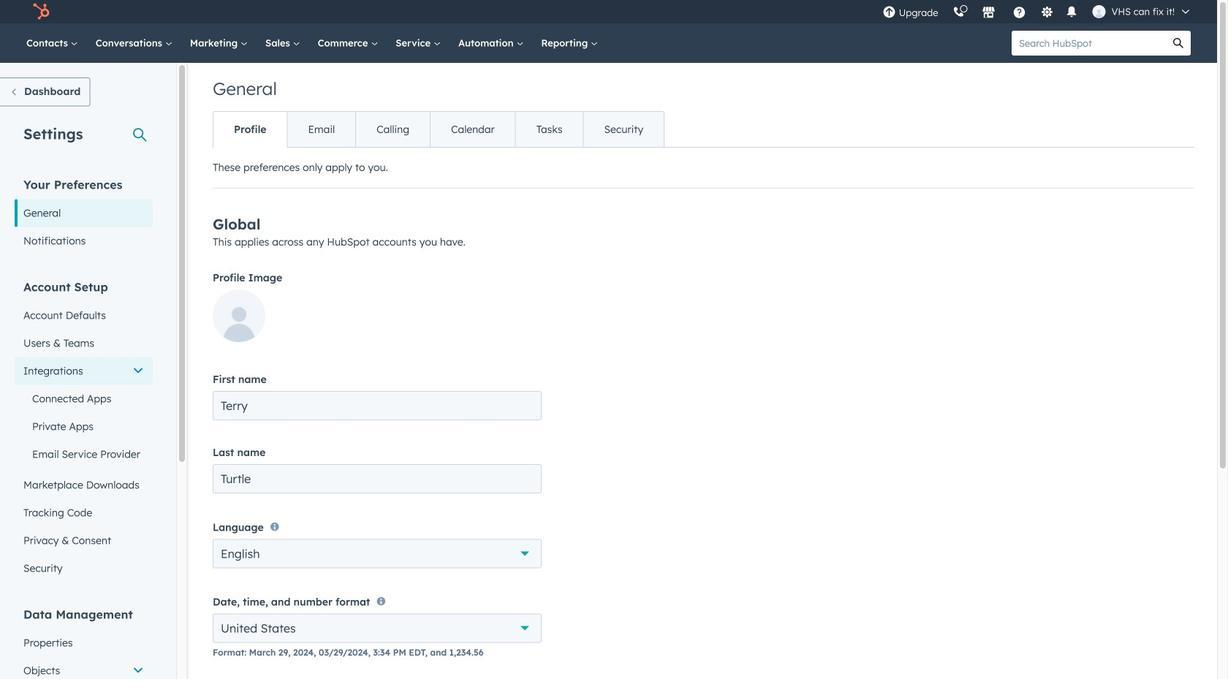 Task type: describe. For each thing, give the bounding box(es) containing it.
data management element
[[15, 606, 153, 679]]

terry turtle image
[[1093, 5, 1106, 18]]



Task type: locate. For each thing, give the bounding box(es) containing it.
marketplaces image
[[982, 7, 995, 20]]

your preferences element
[[15, 177, 153, 255]]

menu
[[876, 0, 1200, 23]]

navigation
[[213, 111, 665, 148]]

None text field
[[213, 391, 542, 420]]

account setup element
[[15, 279, 153, 582]]

Search HubSpot search field
[[1012, 31, 1166, 56]]

None text field
[[213, 464, 542, 494]]



Task type: vqa. For each thing, say whether or not it's contained in the screenshot.
Ruby Anderson IMAGE
no



